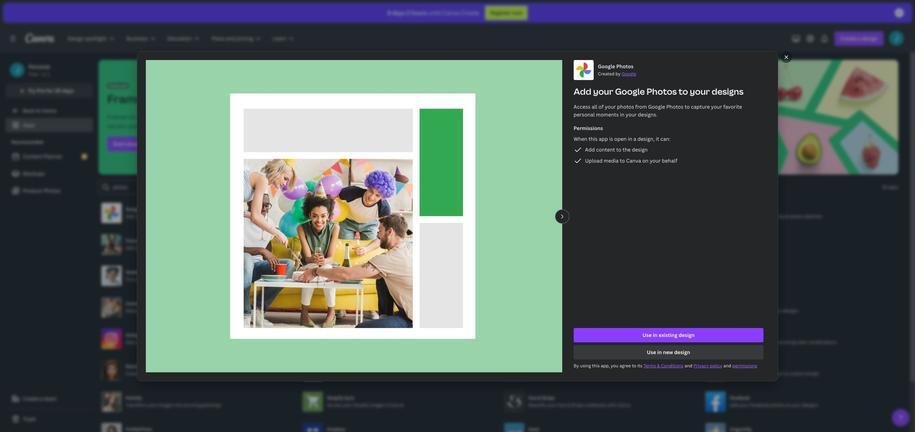 Task type: locate. For each thing, give the bounding box(es) containing it.
1 horizontal spatial list
[[574, 145, 764, 165]]

list
[[574, 145, 764, 165], [6, 149, 93, 198]]



Task type: describe. For each thing, give the bounding box(es) containing it.
top level navigation element
[[63, 31, 302, 46]]

0 horizontal spatial list
[[6, 149, 93, 198]]

a collage of irregular sharp edged shapes. the left-most shape is unfilled and is selected by the user francis. every other shape is filled with an image of a fruit on a colored background. image
[[695, 60, 898, 174]]

Input field to search for apps search field
[[113, 181, 213, 194]]



Task type: vqa. For each thing, say whether or not it's contained in the screenshot.
Docs
no



